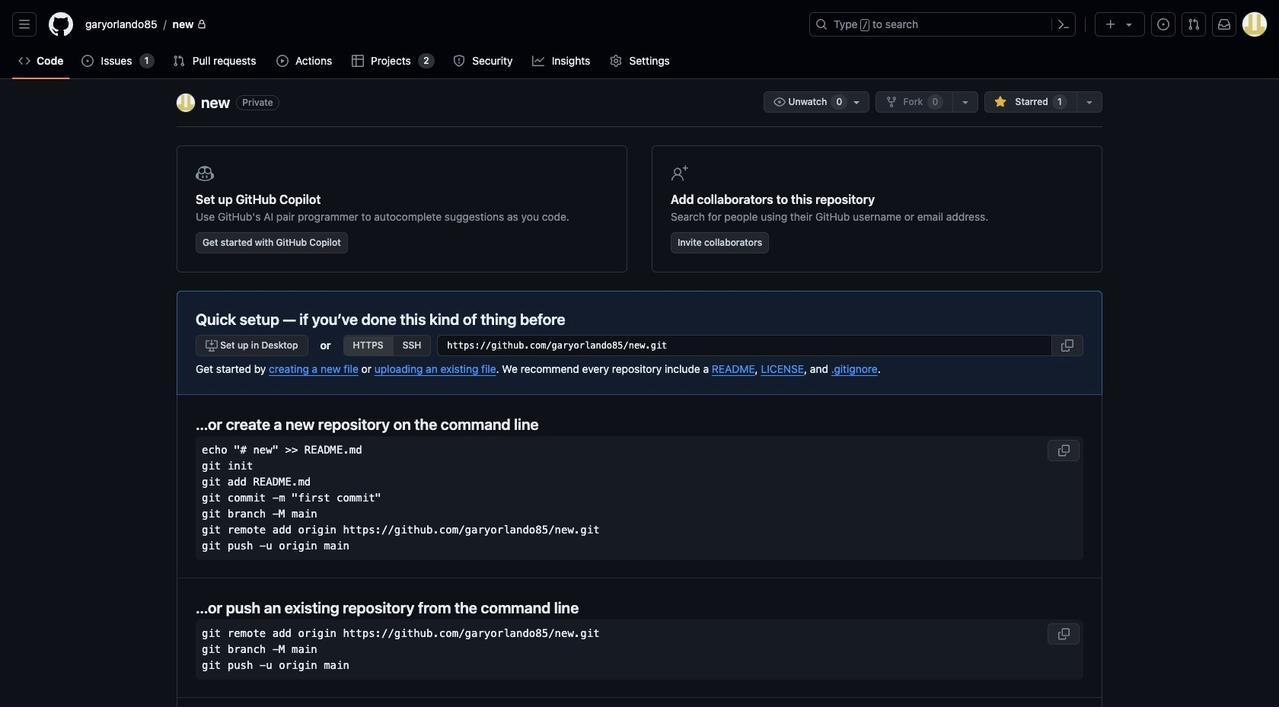 Task type: describe. For each thing, give the bounding box(es) containing it.
triangle down image
[[1124, 18, 1136, 30]]

eye image
[[774, 96, 787, 108]]

person add image
[[671, 165, 690, 183]]

graph image
[[533, 55, 545, 67]]

1 user starred this repository element
[[1053, 94, 1068, 110]]

copilot image
[[196, 165, 214, 183]]

copy to clipboard image
[[1062, 340, 1074, 352]]

Clone URL text field
[[438, 335, 1053, 357]]

git pull request image for the left issue opened 'image'
[[173, 55, 185, 67]]

see your forks of this repository image
[[960, 96, 972, 108]]



Task type: locate. For each thing, give the bounding box(es) containing it.
issue opened image right triangle down image
[[1158, 18, 1170, 30]]

gear image
[[610, 55, 622, 67]]

1 vertical spatial copy to clipboard image
[[1058, 628, 1070, 640]]

copy to clipboard image
[[1058, 445, 1070, 457], [1058, 628, 1070, 640]]

issue opened image right code image
[[82, 55, 94, 67]]

command palette image
[[1058, 18, 1070, 30]]

git pull request image left notifications image
[[1189, 18, 1201, 30]]

code image
[[18, 55, 30, 67]]

git pull request image
[[1189, 18, 1201, 30], [173, 55, 185, 67]]

1 vertical spatial issue opened image
[[82, 55, 94, 67]]

play image
[[276, 55, 288, 67]]

0 horizontal spatial issue opened image
[[82, 55, 94, 67]]

0 horizontal spatial git pull request image
[[173, 55, 185, 67]]

0 vertical spatial issue opened image
[[1158, 18, 1170, 30]]

issue opened image
[[1158, 18, 1170, 30], [82, 55, 94, 67]]

repo forked image
[[886, 96, 898, 108]]

git pull request image up owner avatar
[[173, 55, 185, 67]]

git pull request image for issue opened 'image' to the top
[[1189, 18, 1201, 30]]

1 vertical spatial git pull request image
[[173, 55, 185, 67]]

notifications image
[[1219, 18, 1231, 30]]

list
[[79, 12, 801, 37]]

plus image
[[1106, 18, 1118, 30]]

2 copy to clipboard image from the top
[[1058, 628, 1070, 640]]

1 copy to clipboard image from the top
[[1058, 445, 1070, 457]]

homepage image
[[49, 12, 73, 37]]

1 horizontal spatial git pull request image
[[1189, 18, 1201, 30]]

add this repository to a list image
[[1084, 96, 1096, 108]]

0 vertical spatial copy to clipboard image
[[1058, 445, 1070, 457]]

star fill image
[[995, 96, 1007, 108]]

owner avatar image
[[177, 94, 195, 112]]

1 horizontal spatial issue opened image
[[1158, 18, 1170, 30]]

shield image
[[453, 55, 465, 67]]

desktop download image
[[206, 340, 218, 352]]

lock image
[[197, 20, 206, 29]]

0 vertical spatial git pull request image
[[1189, 18, 1201, 30]]

table image
[[352, 55, 364, 67]]



Task type: vqa. For each thing, say whether or not it's contained in the screenshot.
the topmost Why am I seeing this? image
no



